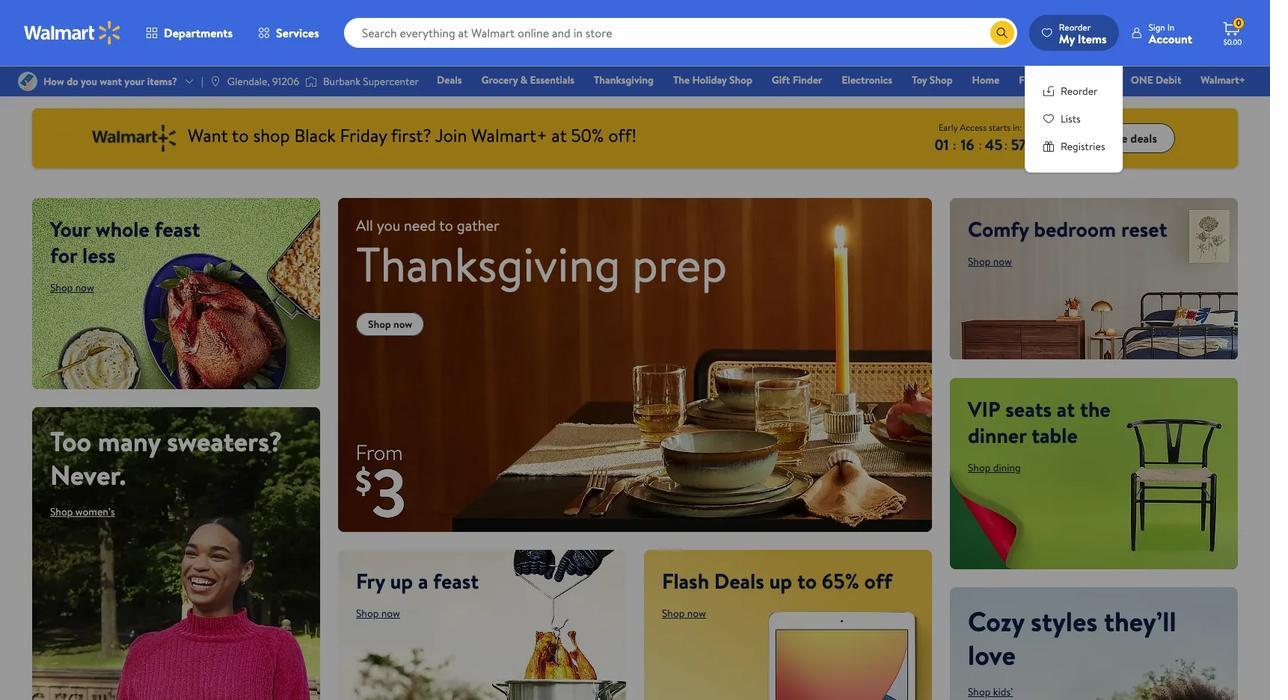 Task type: vqa. For each thing, say whether or not it's contained in the screenshot.
Use
no



Task type: locate. For each thing, give the bounding box(es) containing it.
:
[[953, 137, 956, 153], [979, 137, 982, 153], [1005, 137, 1008, 153]]

thanksgiving for thanksgiving prep
[[356, 231, 621, 298]]

walmart+ down $0.00
[[1201, 73, 1246, 88]]

reorder for reorder my items
[[1059, 21, 1091, 33]]

reorder my items
[[1059, 21, 1107, 47]]

fashion link
[[1012, 72, 1061, 88]]

electronics
[[842, 73, 893, 88]]

in:
[[1013, 121, 1022, 134]]

access
[[960, 121, 987, 134]]

cozy styles they'll love
[[968, 603, 1177, 674]]

at left the
[[1057, 395, 1075, 424]]

1 horizontal spatial to
[[797, 567, 817, 596]]

deals
[[437, 73, 462, 88], [714, 567, 764, 596]]

seats
[[1006, 395, 1052, 424]]

early
[[939, 121, 958, 134]]

0 vertical spatial reorder
[[1059, 21, 1091, 33]]

shop for cozy styles they'll love
[[968, 685, 991, 700]]

50%
[[571, 123, 604, 148]]

reorder inside reorder my items
[[1059, 21, 1091, 33]]

shop now for thanksgiving prep
[[368, 317, 412, 332]]

0 horizontal spatial at
[[552, 123, 567, 148]]

dinner
[[968, 421, 1027, 450]]

0 horizontal spatial to
[[232, 123, 249, 148]]

the holiday shop
[[673, 73, 752, 88]]

thanksgiving
[[594, 73, 654, 88], [356, 231, 621, 298]]

1 horizontal spatial :
[[979, 137, 982, 153]]

: left 16
[[953, 137, 956, 153]]

in
[[1168, 21, 1175, 33]]

grocery & essentials
[[481, 73, 575, 88]]

: right 16
[[979, 137, 982, 153]]

2 up from the left
[[769, 567, 792, 596]]

walmart+ inside 'walmart+' 'link'
[[1201, 73, 1246, 88]]

0 horizontal spatial :
[[953, 137, 956, 153]]

to
[[232, 123, 249, 148], [797, 567, 817, 596]]

reorder up lists link
[[1061, 84, 1098, 99]]

items
[[1078, 30, 1107, 47]]

services button
[[245, 15, 332, 51]]

at left 50%
[[552, 123, 567, 148]]

1 vertical spatial to
[[797, 567, 817, 596]]

many
[[98, 423, 160, 461]]

shop for fry up a feast
[[356, 606, 379, 621]]

: right the "45"
[[1005, 137, 1008, 153]]

now for comfy
[[993, 254, 1012, 269]]

2 horizontal spatial :
[[1005, 137, 1008, 153]]

reorder link
[[1043, 84, 1105, 99]]

flash
[[662, 567, 709, 596]]

1 horizontal spatial walmart+
[[1201, 73, 1246, 88]]

reorder for reorder
[[1061, 84, 1098, 99]]

essentials
[[530, 73, 575, 88]]

1 vertical spatial thanksgiving
[[356, 231, 621, 298]]

shop for comfy bedroom reset
[[968, 254, 991, 269]]

walmart+ down grocery
[[471, 123, 547, 148]]

0 horizontal spatial feast
[[154, 215, 200, 244]]

up left the a
[[390, 567, 413, 596]]

walmart+
[[1201, 73, 1246, 88], [471, 123, 547, 148]]

they'll
[[1104, 603, 1177, 641]]

shop
[[253, 123, 290, 148]]

1 vertical spatial feast
[[433, 567, 479, 596]]

0 vertical spatial to
[[232, 123, 249, 148]]

kids'
[[993, 685, 1013, 700]]

deals left grocery
[[437, 73, 462, 88]]

1 vertical spatial walmart+
[[471, 123, 547, 148]]

gift finder link
[[765, 72, 829, 88]]

early access starts in: 01 : 16 : 45 : 57
[[935, 121, 1027, 154]]

to left the shop
[[232, 123, 249, 148]]

thanksgiving for thanksgiving
[[594, 73, 654, 88]]

walmart image
[[24, 21, 121, 45]]

thanksgiving prep
[[356, 231, 727, 298]]

1 vertical spatial reorder
[[1061, 84, 1098, 99]]

1 horizontal spatial up
[[769, 567, 792, 596]]

shop now link
[[968, 254, 1012, 269], [50, 281, 94, 296], [356, 313, 424, 337], [356, 606, 400, 621], [662, 606, 706, 621]]

the
[[1080, 395, 1111, 424]]

debit
[[1156, 73, 1182, 88]]

up left "65%"
[[769, 567, 792, 596]]

Search search field
[[344, 18, 1017, 48]]

sweaters?
[[167, 423, 282, 461]]

comfy bedroom reset
[[968, 215, 1167, 244]]

your whole feast for less
[[50, 215, 200, 270]]

explore
[[1088, 130, 1128, 146]]

0 horizontal spatial up
[[390, 567, 413, 596]]

0 horizontal spatial walmart+
[[471, 123, 547, 148]]

shop now link for your whole feast for less
[[50, 281, 94, 296]]

flash deals up to 65% off
[[662, 567, 892, 596]]

a
[[418, 567, 428, 596]]

0
[[1236, 17, 1242, 29]]

to left "65%"
[[797, 567, 817, 596]]

fry up a feast
[[356, 567, 479, 596]]

3 : from the left
[[1005, 137, 1008, 153]]

1 horizontal spatial deals
[[714, 567, 764, 596]]

feast
[[154, 215, 200, 244], [433, 567, 479, 596]]

search icon image
[[996, 27, 1008, 39]]

shop for too many sweaters? never.
[[50, 505, 73, 520]]

vip
[[968, 395, 1001, 424]]

shop now link for fry up a feast
[[356, 606, 400, 621]]

at
[[552, 123, 567, 148], [1057, 395, 1075, 424]]

the holiday shop link
[[667, 72, 759, 88]]

one
[[1131, 73, 1153, 88]]

57
[[1011, 134, 1027, 154]]

clear search field text image
[[972, 27, 984, 39]]

lists link
[[1043, 111, 1105, 127]]

prep
[[632, 231, 727, 298]]

0 vertical spatial feast
[[154, 215, 200, 244]]

feast right the a
[[433, 567, 479, 596]]

home
[[972, 73, 1000, 88]]

0 vertical spatial walmart+
[[1201, 73, 1246, 88]]

too many sweaters? never.
[[50, 423, 282, 494]]

reorder up 'registry' link
[[1059, 21, 1091, 33]]

now for your
[[75, 281, 94, 296]]

1 : from the left
[[953, 137, 956, 153]]

0 vertical spatial thanksgiving
[[594, 73, 654, 88]]

up
[[390, 567, 413, 596], [769, 567, 792, 596]]

deals right flash
[[714, 567, 764, 596]]

1 vertical spatial deals
[[714, 567, 764, 596]]

grocery & essentials link
[[475, 72, 581, 88]]

off
[[864, 567, 892, 596]]

feast right whole at top
[[154, 215, 200, 244]]

registry
[[1073, 73, 1111, 88]]

1 up from the left
[[390, 567, 413, 596]]

0 horizontal spatial deals
[[437, 73, 462, 88]]

now
[[993, 254, 1012, 269], [75, 281, 94, 296], [394, 317, 412, 332], [381, 606, 400, 621], [687, 606, 706, 621]]

shop now
[[968, 254, 1012, 269], [50, 281, 94, 296], [368, 317, 412, 332], [356, 606, 400, 621], [662, 606, 706, 621]]

toy shop
[[912, 73, 953, 88]]

1 vertical spatial at
[[1057, 395, 1075, 424]]

1 horizontal spatial at
[[1057, 395, 1075, 424]]

love
[[968, 637, 1016, 674]]



Task type: describe. For each thing, give the bounding box(es) containing it.
shop for thanksgiving prep
[[368, 317, 391, 332]]

now for fry
[[381, 606, 400, 621]]

1 horizontal spatial feast
[[433, 567, 479, 596]]

shop now link for flash deals up to 65% off
[[662, 606, 706, 621]]

shop for vip seats at the dinner table
[[968, 461, 991, 475]]

registry link
[[1067, 72, 1118, 88]]

lists
[[1061, 111, 1081, 126]]

gift finder
[[772, 73, 822, 88]]

0 vertical spatial at
[[552, 123, 567, 148]]

less
[[82, 241, 116, 270]]

16
[[961, 134, 974, 154]]

holiday
[[692, 73, 727, 88]]

thanksgiving link
[[587, 72, 661, 88]]

comfy
[[968, 215, 1029, 244]]

shop now link for thanksgiving prep
[[356, 313, 424, 337]]

walmart+ link
[[1194, 72, 1252, 88]]

at inside vip seats at the dinner table
[[1057, 395, 1075, 424]]

shop women's link
[[50, 505, 115, 520]]

departments button
[[133, 15, 245, 51]]

black
[[294, 123, 336, 148]]

now for flash
[[687, 606, 706, 621]]

toy
[[912, 73, 927, 88]]

45
[[985, 134, 1003, 154]]

shop now for comfy bedroom reset
[[968, 254, 1012, 269]]

fashion
[[1019, 73, 1054, 88]]

join
[[435, 123, 467, 148]]

bedroom
[[1034, 215, 1116, 244]]

65%
[[822, 567, 859, 596]]

now for thanksgiving
[[394, 317, 412, 332]]

account
[[1149, 30, 1192, 47]]

Walmart Site-Wide search field
[[344, 18, 1017, 48]]

&
[[520, 73, 528, 88]]

shop now for flash deals up to 65% off
[[662, 606, 706, 621]]

shop for flash deals up to 65% off
[[662, 606, 685, 621]]

shop now for your whole feast for less
[[50, 281, 94, 296]]

01
[[935, 134, 949, 154]]

cozy
[[968, 603, 1024, 641]]

one debit link
[[1124, 72, 1188, 88]]

registries
[[1061, 139, 1105, 154]]

the
[[673, 73, 690, 88]]

services
[[276, 25, 319, 41]]

registries link
[[1043, 139, 1105, 155]]

want
[[188, 123, 228, 148]]

toy shop link
[[905, 72, 960, 88]]

shop kids'
[[968, 685, 1013, 700]]

deals link
[[430, 72, 469, 88]]

finder
[[793, 73, 822, 88]]

women's
[[75, 505, 115, 520]]

shop for your whole feast for less
[[50, 281, 73, 296]]

vip seats at the dinner table
[[968, 395, 1111, 450]]

shop dining link
[[968, 461, 1021, 475]]

walmart plus logo image
[[92, 125, 176, 152]]

shop dining
[[968, 461, 1021, 475]]

grocery
[[481, 73, 518, 88]]

departments
[[164, 25, 233, 41]]

whole
[[96, 215, 149, 244]]

feast inside 'your whole feast for less'
[[154, 215, 200, 244]]

reset
[[1121, 215, 1167, 244]]

my
[[1059, 30, 1075, 47]]

off!
[[608, 123, 637, 148]]

too
[[50, 423, 91, 461]]

explore deals
[[1088, 130, 1157, 146]]

your
[[50, 215, 91, 244]]

want to shop black friday first? join walmart+ at 50% off!
[[188, 123, 637, 148]]

explore deals button
[[1070, 123, 1175, 153]]

sign in account
[[1149, 21, 1192, 47]]

starts
[[989, 121, 1011, 134]]

shop now link for comfy bedroom reset
[[968, 254, 1012, 269]]

0 $0.00
[[1224, 17, 1242, 47]]

shop now for fry up a feast
[[356, 606, 400, 621]]

table
[[1032, 421, 1078, 450]]

for
[[50, 241, 77, 270]]

shop kids' link
[[968, 685, 1013, 700]]

$0.00
[[1224, 37, 1242, 47]]

sign
[[1149, 21, 1165, 33]]

one debit
[[1131, 73, 1182, 88]]

0 vertical spatial deals
[[437, 73, 462, 88]]

friday
[[340, 123, 387, 148]]

fry
[[356, 567, 385, 596]]

dining
[[993, 461, 1021, 475]]

styles
[[1031, 603, 1098, 641]]

2 : from the left
[[979, 137, 982, 153]]

electronics link
[[835, 72, 899, 88]]

shop women's
[[50, 505, 115, 520]]

deals
[[1131, 130, 1157, 146]]

never.
[[50, 457, 126, 494]]

first?
[[391, 123, 431, 148]]



